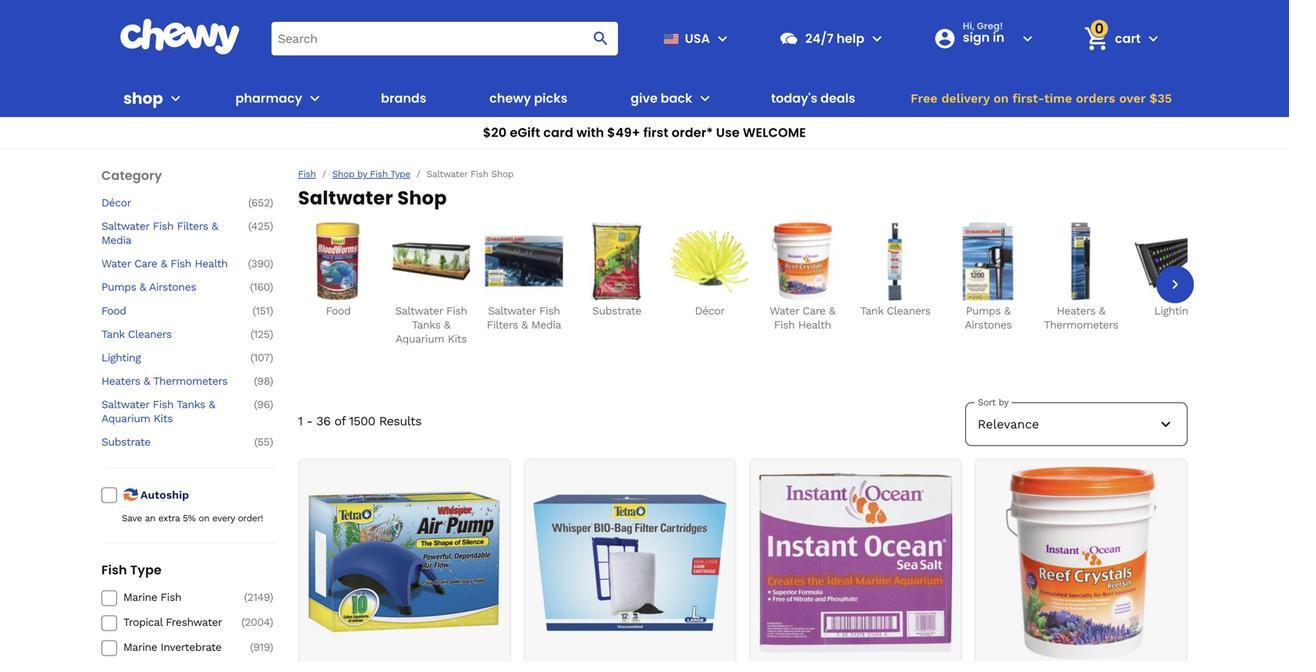 Task type: describe. For each thing, give the bounding box(es) containing it.
site banner
[[0, 0, 1290, 149]]

$20 egift card with $49+ first order* use welcome
[[483, 124, 806, 141]]

160
[[253, 281, 270, 294]]

1 vertical spatial saltwater fish tanks & aquarium kits link
[[101, 398, 234, 426]]

( 98 )
[[254, 375, 273, 388]]

1 horizontal spatial filters
[[487, 319, 518, 331]]

425
[[251, 220, 270, 233]]

tank cleaners image
[[857, 222, 935, 301]]

0 vertical spatial tank cleaners link
[[856, 222, 936, 318]]

greg!
[[977, 20, 1004, 32]]

1 horizontal spatial saltwater fish filters & media
[[487, 304, 561, 331]]

( 151 )
[[253, 304, 273, 317]]

0 horizontal spatial tanks
[[177, 398, 205, 411]]

( 425 )
[[248, 220, 273, 233]]

chewy picks link
[[483, 80, 574, 117]]

1 - 36 of 1500 results
[[298, 414, 422, 429]]

1 horizontal spatial saltwater fish filters & media link
[[484, 222, 564, 332]]

$20
[[483, 124, 507, 141]]

marine for marine fish
[[123, 591, 157, 604]]

fish type
[[101, 561, 162, 579]]

) for ( 107 )
[[270, 351, 273, 364]]

1 horizontal spatial pumps & airstones link
[[948, 222, 1029, 332]]

heaters & thermometers link inside list
[[1041, 222, 1122, 332]]

menu image for usa popup button at the top right of the page
[[714, 29, 732, 48]]

pharmacy link
[[229, 80, 302, 117]]

shop by fish type link
[[332, 168, 410, 180]]

tropical
[[123, 616, 162, 629]]

) for ( 425 )
[[270, 220, 273, 233]]

) for ( 390 )
[[270, 257, 273, 270]]

( 2004 )
[[241, 616, 273, 629]]

1 horizontal spatial shop
[[398, 185, 447, 211]]

1 vertical spatial health
[[799, 319, 831, 331]]

1 vertical spatial media
[[532, 319, 561, 331]]

extra
[[158, 513, 180, 524]]

1 horizontal spatial saltwater fish tanks & aquarium kits link
[[391, 222, 472, 346]]

( for 160
[[250, 281, 253, 294]]

0 horizontal spatial lighting
[[101, 351, 141, 364]]

) for ( 919 )
[[270, 641, 273, 654]]

pumps inside list
[[966, 304, 1001, 317]]

( for 151
[[253, 304, 256, 317]]

0 vertical spatial décor link
[[101, 196, 234, 210]]

lighting image
[[1135, 222, 1214, 301]]

1 vertical spatial tank cleaners
[[101, 328, 172, 341]]

results
[[379, 414, 422, 429]]

time
[[1045, 91, 1073, 106]]

marine fish
[[123, 591, 181, 604]]

on inside button
[[994, 91, 1009, 106]]

$35
[[1150, 91, 1173, 106]]

0 vertical spatial tanks
[[412, 319, 441, 331]]

deals
[[821, 89, 856, 107]]

& inside heaters & thermometers
[[1099, 304, 1106, 317]]

390
[[251, 257, 270, 270]]

652
[[252, 196, 270, 209]]

1 vertical spatial heaters
[[101, 375, 140, 388]]

egift
[[510, 124, 541, 141]]

give back link
[[625, 80, 693, 117]]

0 vertical spatial kits
[[448, 333, 467, 345]]

0 horizontal spatial aquarium
[[101, 412, 150, 425]]

( 107 )
[[250, 351, 273, 364]]

thermometers inside list
[[1044, 319, 1119, 331]]

( for 98
[[254, 375, 257, 388]]

shop button
[[123, 80, 185, 117]]

0 horizontal spatial pumps & airstones link
[[101, 280, 234, 295]]

1 vertical spatial thermometers
[[153, 375, 228, 388]]

account menu image
[[1019, 29, 1037, 48]]

by
[[357, 169, 367, 180]]

tropical freshwater link
[[123, 616, 234, 630]]

98
[[257, 375, 270, 388]]

shop by fish type
[[332, 169, 410, 180]]

1 horizontal spatial lighting
[[1155, 304, 1194, 317]]

0
[[1095, 19, 1104, 38]]

tetra bio-bag large disposable filter cartridges, 12 count image
[[534, 466, 727, 660]]

free delivery on first-time orders over $35
[[911, 91, 1173, 106]]

( for 919
[[250, 641, 253, 654]]

first
[[644, 124, 669, 141]]

tetra whisper non-ul air pump for aquariums, size 010 image
[[308, 466, 502, 660]]

Search text field
[[272, 22, 618, 55]]

0 horizontal spatial airstones
[[149, 281, 196, 294]]

instant ocean reef salt for aquariums, 160-gal image
[[985, 466, 1178, 660]]

welcome
[[743, 124, 806, 141]]

orders
[[1076, 91, 1116, 106]]

( 160 )
[[250, 281, 273, 294]]

1 horizontal spatial type
[[391, 169, 410, 180]]

décor inside list
[[695, 304, 725, 317]]

36
[[316, 414, 331, 429]]

saltwater fish shop
[[427, 169, 514, 180]]

( 390 )
[[248, 257, 273, 270]]

use
[[716, 124, 740, 141]]

give back
[[631, 89, 693, 107]]

1 vertical spatial water
[[770, 304, 800, 317]]

today's deals link
[[765, 80, 862, 117]]

sign
[[963, 28, 990, 46]]

2149
[[247, 591, 270, 604]]

cart menu image
[[1144, 29, 1163, 48]]

order*
[[672, 124, 713, 141]]

1
[[298, 414, 303, 429]]

give
[[631, 89, 658, 107]]

5%
[[183, 513, 196, 524]]

instant ocean sea salt for aquariums, 200-gal image
[[759, 466, 953, 660]]

( 55 )
[[254, 436, 273, 449]]

151
[[256, 304, 270, 317]]

0 horizontal spatial saltwater fish filters & media
[[101, 220, 218, 247]]

919
[[253, 641, 270, 654]]

) for ( 160 )
[[270, 281, 273, 294]]

today's deals
[[771, 89, 856, 107]]

0 vertical spatial saltwater fish tanks & aquarium kits
[[395, 304, 467, 345]]

marine invertebrate link
[[123, 641, 234, 655]]

invertebrate
[[161, 641, 222, 654]]

save an extra 5% on every order!
[[122, 513, 263, 524]]

( for 2004
[[241, 616, 245, 629]]

24/7 help link
[[773, 20, 865, 57]]

chewy
[[490, 89, 531, 107]]

water care & fish health link inside list
[[763, 222, 843, 332]]

0 horizontal spatial type
[[130, 561, 162, 579]]

( 2149 )
[[244, 591, 273, 604]]

freshwater
[[166, 616, 222, 629]]

( 125 )
[[250, 328, 273, 341]]

) for ( 98 )
[[270, 375, 273, 388]]

) for ( 652 )
[[270, 196, 273, 209]]

( for 425
[[248, 220, 251, 233]]

1 horizontal spatial food
[[326, 304, 351, 317]]

1 horizontal spatial substrate
[[593, 304, 642, 317]]

) for ( 125 )
[[270, 328, 273, 341]]

( 919 )
[[250, 641, 273, 654]]

items image
[[1083, 25, 1110, 52]]

0 horizontal spatial food
[[101, 304, 126, 317]]

0 horizontal spatial water care & fish health
[[101, 257, 228, 270]]

0 vertical spatial pumps
[[101, 281, 136, 294]]

pumps & airstones image
[[950, 222, 1028, 301]]

0 horizontal spatial shop
[[332, 169, 355, 180]]

1 vertical spatial cleaners
[[128, 328, 172, 341]]

1 horizontal spatial tank cleaners
[[861, 304, 931, 317]]

0 vertical spatial water
[[101, 257, 131, 270]]

24/7 help
[[806, 29, 865, 47]]

of
[[334, 414, 346, 429]]

0 horizontal spatial heaters & thermometers
[[101, 375, 228, 388]]

marine invertebrate
[[123, 641, 222, 654]]

1 vertical spatial on
[[199, 513, 209, 524]]

autoship
[[141, 489, 189, 502]]

0 horizontal spatial saltwater fish filters & media link
[[101, 219, 234, 248]]

1 vertical spatial substrate
[[101, 436, 151, 449]]

24/7
[[806, 29, 834, 47]]

autoship link
[[122, 485, 234, 504]]

food image
[[299, 222, 377, 301]]

pharmacy
[[236, 89, 302, 107]]

order!
[[238, 513, 263, 524]]

) for ( 2149 )
[[270, 591, 273, 604]]

help
[[837, 29, 865, 47]]



Task type: locate. For each thing, give the bounding box(es) containing it.
tanks left 96
[[177, 398, 205, 411]]

1 vertical spatial care
[[803, 304, 826, 317]]

media down saltwater fish filters & media image at the left
[[532, 319, 561, 331]]

) up ( 96 )
[[270, 375, 273, 388]]

( down 98
[[254, 398, 257, 411]]

food link
[[298, 222, 379, 318], [101, 304, 234, 318]]

11 ) from the top
[[270, 591, 273, 604]]

marine up tropical
[[123, 591, 157, 604]]

every
[[212, 513, 235, 524]]

1 vertical spatial heaters & thermometers
[[101, 375, 228, 388]]

1 vertical spatial saltwater fish filters & media
[[487, 304, 561, 331]]

0 horizontal spatial food link
[[101, 304, 234, 318]]

1 vertical spatial lighting link
[[101, 351, 234, 365]]

filters down saltwater fish filters & media image at the left
[[487, 319, 518, 331]]

1 horizontal spatial kits
[[448, 333, 467, 345]]

1 vertical spatial pumps & airstones
[[965, 304, 1012, 331]]

0 vertical spatial care
[[134, 257, 157, 270]]

1 horizontal spatial tank cleaners link
[[856, 222, 936, 318]]

0 vertical spatial tank cleaners
[[861, 304, 931, 317]]

tank inside list
[[861, 304, 884, 317]]

save
[[122, 513, 142, 524]]

( up ( 107 )
[[250, 328, 254, 341]]

1 horizontal spatial food link
[[298, 222, 379, 318]]

tanks
[[412, 319, 441, 331], [177, 398, 205, 411]]

care
[[134, 257, 157, 270], [803, 304, 826, 317]]

0 vertical spatial heaters & thermometers
[[1044, 304, 1119, 331]]

fish
[[298, 169, 316, 180], [370, 169, 388, 180], [471, 169, 489, 180], [153, 220, 174, 233], [171, 257, 191, 270], [447, 304, 467, 317], [539, 304, 560, 317], [774, 319, 795, 331], [153, 398, 174, 411], [101, 561, 127, 579], [161, 591, 181, 604]]

shop down the $20
[[491, 169, 514, 180]]

0 horizontal spatial health
[[195, 257, 228, 270]]

kits
[[448, 333, 467, 345], [154, 412, 173, 425]]

1 marine from the top
[[123, 591, 157, 604]]

shop
[[123, 87, 163, 109]]

décor down category on the top of page
[[101, 196, 131, 209]]

1 horizontal spatial care
[[803, 304, 826, 317]]

1 horizontal spatial water care & fish health
[[770, 304, 836, 331]]

( for 96
[[254, 398, 257, 411]]

0 vertical spatial marine
[[123, 591, 157, 604]]

marine down tropical
[[123, 641, 157, 654]]

list containing food
[[298, 222, 1215, 346]]

marine fish link
[[123, 591, 234, 605]]

cleaners inside list
[[887, 304, 931, 317]]

substrate image
[[578, 222, 656, 301]]

free
[[911, 91, 938, 106]]

1 horizontal spatial cleaners
[[887, 304, 931, 317]]

( down ( 2149 )
[[241, 616, 245, 629]]

picks
[[534, 89, 568, 107]]

tank cleaners link
[[856, 222, 936, 318], [101, 327, 234, 341]]

0 vertical spatial media
[[101, 234, 131, 247]]

marine
[[123, 591, 157, 604], [123, 641, 157, 654]]

)
[[270, 196, 273, 209], [270, 220, 273, 233], [270, 257, 273, 270], [270, 281, 273, 294], [270, 304, 273, 317], [270, 328, 273, 341], [270, 351, 273, 364], [270, 375, 273, 388], [270, 398, 273, 411], [270, 436, 273, 449], [270, 591, 273, 604], [270, 616, 273, 629], [270, 641, 273, 654]]

thermometers left 98
[[153, 375, 228, 388]]

( 96 )
[[254, 398, 273, 411]]

menu image inside usa popup button
[[714, 29, 732, 48]]

fish link
[[298, 168, 316, 180]]

on
[[994, 91, 1009, 106], [199, 513, 209, 524]]

0 horizontal spatial kits
[[154, 412, 173, 425]]

filters left 425
[[177, 220, 208, 233]]

brands
[[381, 89, 427, 107]]

) up ( 125 )
[[270, 304, 273, 317]]

1 vertical spatial marine
[[123, 641, 157, 654]]

substrate
[[593, 304, 642, 317], [101, 436, 151, 449]]

list
[[298, 222, 1215, 346]]

0 horizontal spatial tank
[[101, 328, 125, 341]]

1 horizontal spatial lighting link
[[1134, 222, 1215, 318]]

saltwater fish tanks & aquarium kits image
[[392, 222, 470, 301]]

( for 652
[[248, 196, 252, 209]]

0 vertical spatial health
[[195, 257, 228, 270]]

décor
[[101, 196, 131, 209], [695, 304, 725, 317]]

usa button
[[657, 20, 732, 57]]

0 horizontal spatial on
[[199, 513, 209, 524]]

tropical freshwater
[[123, 616, 222, 629]]

delivery
[[942, 91, 990, 106]]

saltwater fish filters & media down category on the top of page
[[101, 220, 218, 247]]

heaters inside heaters & thermometers
[[1057, 304, 1096, 317]]

saltwater fish filters & media image
[[485, 222, 563, 301]]

0 vertical spatial substrate link
[[577, 222, 657, 318]]

) for ( 96 )
[[270, 398, 273, 411]]

saltwater fish filters & media
[[101, 220, 218, 247], [487, 304, 561, 331]]

(
[[248, 196, 252, 209], [248, 220, 251, 233], [248, 257, 251, 270], [250, 281, 253, 294], [253, 304, 256, 317], [250, 328, 254, 341], [250, 351, 254, 364], [254, 375, 257, 388], [254, 398, 257, 411], [254, 436, 258, 449], [244, 591, 247, 604], [241, 616, 245, 629], [250, 641, 253, 654]]

) up ( 2004 )
[[270, 591, 273, 604]]

substrate down substrate "image"
[[593, 304, 642, 317]]

( down 390
[[250, 281, 253, 294]]

5 ) from the top
[[270, 304, 273, 317]]

0 vertical spatial thermometers
[[1044, 319, 1119, 331]]

1 horizontal spatial pumps & airstones
[[965, 304, 1012, 331]]

6 ) from the top
[[270, 328, 273, 341]]

health
[[195, 257, 228, 270], [799, 319, 831, 331]]

( down 107
[[254, 375, 257, 388]]

0 vertical spatial menu image
[[714, 29, 732, 48]]

2 horizontal spatial shop
[[491, 169, 514, 180]]

airstones inside list
[[965, 319, 1012, 331]]

cart
[[1115, 29, 1141, 47]]

pumps & airstones inside list
[[965, 304, 1012, 331]]

1 horizontal spatial substrate link
[[577, 222, 657, 318]]

( down 96
[[254, 436, 258, 449]]

menu image inside shop 'dropdown button'
[[166, 89, 185, 108]]

1 horizontal spatial saltwater fish tanks & aquarium kits
[[395, 304, 467, 345]]

type up saltwater shop
[[391, 169, 410, 180]]

1 horizontal spatial health
[[799, 319, 831, 331]]

0 horizontal spatial heaters & thermometers link
[[101, 374, 234, 388]]

1 vertical spatial kits
[[154, 412, 173, 425]]

0 horizontal spatial substrate link
[[101, 435, 234, 449]]

0 horizontal spatial media
[[101, 234, 131, 247]]

brands link
[[375, 80, 433, 117]]

1 horizontal spatial décor
[[695, 304, 725, 317]]

( down the ( 652 )
[[248, 220, 251, 233]]

1 horizontal spatial tank
[[861, 304, 884, 317]]

( for 107
[[250, 351, 254, 364]]

thermometers
[[1044, 319, 1119, 331], [153, 375, 228, 388]]

over
[[1120, 91, 1146, 106]]

help menu image
[[868, 29, 887, 48]]

thermometers down heaters & thermometers image
[[1044, 319, 1119, 331]]

type
[[391, 169, 410, 180], [130, 561, 162, 579]]

0 vertical spatial tank
[[861, 304, 884, 317]]

saltwater shop
[[298, 185, 447, 211]]

0 vertical spatial lighting link
[[1134, 222, 1215, 318]]

) down the ( 652 )
[[270, 220, 273, 233]]

( down the 125
[[250, 351, 254, 364]]

0 vertical spatial décor
[[101, 196, 131, 209]]

13 ) from the top
[[270, 641, 273, 654]]

-
[[307, 414, 313, 429]]

( down 160
[[253, 304, 256, 317]]

0 vertical spatial substrate
[[593, 304, 642, 317]]

menu image right usa
[[714, 29, 732, 48]]

) up ( 919 )
[[270, 616, 273, 629]]

0 vertical spatial lighting
[[1155, 304, 1194, 317]]

) up ( 151 )
[[270, 281, 273, 294]]

1 horizontal spatial airstones
[[965, 319, 1012, 331]]

menu image for shop 'dropdown button'
[[166, 89, 185, 108]]

on left the 'first-'
[[994, 91, 1009, 106]]

submit search image
[[592, 29, 610, 48]]

1 vertical spatial lighting
[[101, 351, 141, 364]]

( up 425
[[248, 196, 252, 209]]

saltwater fish tanks & aquarium kits link
[[391, 222, 472, 346], [101, 398, 234, 426]]

1 vertical spatial substrate link
[[101, 435, 234, 449]]

0 horizontal spatial tank cleaners
[[101, 328, 172, 341]]

1 horizontal spatial pumps
[[966, 304, 1001, 317]]

heaters & thermometers link
[[1041, 222, 1122, 332], [101, 374, 234, 388]]

shop left "by"
[[332, 169, 355, 180]]

1 vertical spatial décor
[[695, 304, 725, 317]]

0 vertical spatial water care & fish health
[[101, 257, 228, 270]]

1 vertical spatial heaters & thermometers link
[[101, 374, 234, 388]]

) for ( 55 )
[[270, 436, 273, 449]]

back
[[661, 89, 693, 107]]

10 ) from the top
[[270, 436, 273, 449]]

Product search field
[[272, 22, 618, 55]]

55
[[258, 436, 270, 449]]

2004
[[245, 616, 270, 629]]

1 vertical spatial tank
[[101, 328, 125, 341]]

7 ) from the top
[[270, 351, 273, 364]]

) for ( 2004 )
[[270, 616, 273, 629]]

( up 2004
[[244, 591, 247, 604]]

heaters & thermometers image
[[1043, 222, 1121, 301]]

) down ( 151 )
[[270, 328, 273, 341]]

$49+
[[607, 124, 641, 141]]

usa
[[685, 29, 710, 47]]

( for 390
[[248, 257, 251, 270]]

96
[[257, 398, 270, 411]]

chewy picks
[[490, 89, 568, 107]]

0 vertical spatial saltwater fish filters & media
[[101, 220, 218, 247]]

first-
[[1013, 91, 1045, 106]]

9 ) from the top
[[270, 398, 273, 411]]

) down ( 96 )
[[270, 436, 273, 449]]

1 horizontal spatial décor link
[[670, 222, 750, 318]]

( down 2004
[[250, 641, 253, 654]]

category
[[101, 167, 162, 184]]

) up ( 98 )
[[270, 351, 273, 364]]

) up ( 425 )
[[270, 196, 273, 209]]

0 vertical spatial filters
[[177, 220, 208, 233]]

0 vertical spatial type
[[391, 169, 410, 180]]

1 ) from the top
[[270, 196, 273, 209]]

shop
[[332, 169, 355, 180], [491, 169, 514, 180], [398, 185, 447, 211]]

1 vertical spatial pumps
[[966, 304, 1001, 317]]

1 vertical spatial tanks
[[177, 398, 205, 411]]

aquarium inside list
[[396, 333, 444, 345]]

saltwater fish filters & media down saltwater fish filters & media image at the left
[[487, 304, 561, 331]]

1 horizontal spatial menu image
[[714, 29, 732, 48]]

an
[[145, 513, 155, 524]]

card
[[544, 124, 574, 141]]

aquarium
[[396, 333, 444, 345], [101, 412, 150, 425]]

water care & fish health
[[101, 257, 228, 270], [770, 304, 836, 331]]

menu image
[[714, 29, 732, 48], [166, 89, 185, 108]]

tank cleaners
[[861, 304, 931, 317], [101, 328, 172, 341]]

type up marine fish
[[130, 561, 162, 579]]

décor link inside list
[[670, 222, 750, 318]]

in
[[993, 28, 1005, 46]]

0 horizontal spatial water care & fish health link
[[101, 257, 234, 271]]

décor image
[[671, 222, 749, 301]]

décor down décor image
[[695, 304, 725, 317]]

health left 390
[[195, 257, 228, 270]]

cleaners
[[887, 304, 931, 317], [128, 328, 172, 341]]

2 ) from the top
[[270, 220, 273, 233]]

pumps & airstones link
[[948, 222, 1029, 332], [101, 280, 234, 295]]

give back menu image
[[696, 89, 715, 108]]

125
[[254, 328, 270, 341]]

substrate link
[[577, 222, 657, 318], [101, 435, 234, 449]]

chewy home image
[[119, 19, 240, 55]]

0 horizontal spatial saltwater fish tanks & aquarium kits link
[[101, 398, 234, 426]]

marine for marine invertebrate
[[123, 641, 157, 654]]

free delivery on first-time orders over $35 button
[[906, 80, 1177, 117]]

( up the ( 160 )
[[248, 257, 251, 270]]

menu image right shop
[[166, 89, 185, 108]]

0 vertical spatial pumps & airstones
[[101, 281, 196, 294]]

0 vertical spatial cleaners
[[887, 304, 931, 317]]

0 vertical spatial on
[[994, 91, 1009, 106]]

0 horizontal spatial lighting link
[[101, 351, 234, 365]]

0 horizontal spatial heaters
[[101, 375, 140, 388]]

( for 55
[[254, 436, 258, 449]]

) down ( 2004 )
[[270, 641, 273, 654]]

pumps
[[101, 281, 136, 294], [966, 304, 1001, 317]]

12 ) from the top
[[270, 616, 273, 629]]

pharmacy menu image
[[306, 89, 324, 108]]

) for ( 151 )
[[270, 304, 273, 317]]

0 horizontal spatial saltwater fish tanks & aquarium kits
[[101, 398, 215, 425]]

1 horizontal spatial heaters & thermometers
[[1044, 304, 1119, 331]]

0 horizontal spatial care
[[134, 257, 157, 270]]

( for 2149
[[244, 591, 247, 604]]

on right 5%
[[199, 513, 209, 524]]

filters
[[177, 220, 208, 233], [487, 319, 518, 331]]

tanks down saltwater fish tanks & aquarium kits image
[[412, 319, 441, 331]]

water care & fish health image
[[764, 222, 842, 301]]

1 horizontal spatial heaters
[[1057, 304, 1096, 317]]

4 ) from the top
[[270, 281, 273, 294]]

0 horizontal spatial tank cleaners link
[[101, 327, 234, 341]]

water care & fish health inside list
[[770, 304, 836, 331]]

2 marine from the top
[[123, 641, 157, 654]]

chewy support image
[[779, 28, 799, 49]]

hi,
[[963, 20, 975, 32]]

3 ) from the top
[[270, 257, 273, 270]]

lighting
[[1155, 304, 1194, 317], [101, 351, 141, 364]]

) up the ( 160 )
[[270, 257, 273, 270]]

&
[[212, 220, 218, 233], [161, 257, 167, 270], [140, 281, 146, 294], [829, 304, 836, 317], [1005, 304, 1011, 317], [1099, 304, 1106, 317], [444, 319, 451, 331], [522, 319, 528, 331], [144, 375, 150, 388], [209, 398, 215, 411]]

( for 125
[[250, 328, 254, 341]]

8 ) from the top
[[270, 375, 273, 388]]

0 vertical spatial heaters & thermometers link
[[1041, 222, 1122, 332]]

1 vertical spatial menu image
[[166, 89, 185, 108]]

airstones
[[149, 281, 196, 294], [965, 319, 1012, 331]]

$20 egift card with $49+ first order* use welcome link
[[0, 117, 1290, 149]]

0 horizontal spatial décor
[[101, 196, 131, 209]]

( 652 )
[[248, 196, 273, 209]]

health down water care & fish health image
[[799, 319, 831, 331]]

1 vertical spatial water care & fish health
[[770, 304, 836, 331]]

0 horizontal spatial substrate
[[101, 436, 151, 449]]

substrate up 'autoship'
[[101, 436, 151, 449]]

media down category on the top of page
[[101, 234, 131, 247]]

shop down 'saltwater fish shop'
[[398, 185, 447, 211]]

today's
[[771, 89, 818, 107]]

) down ( 98 )
[[270, 398, 273, 411]]

heaters & thermometers
[[1044, 304, 1119, 331], [101, 375, 228, 388]]

0 horizontal spatial menu image
[[166, 89, 185, 108]]

tank
[[861, 304, 884, 317], [101, 328, 125, 341]]

1 horizontal spatial tanks
[[412, 319, 441, 331]]



Task type: vqa. For each thing, say whether or not it's contained in the screenshot.
60
no



